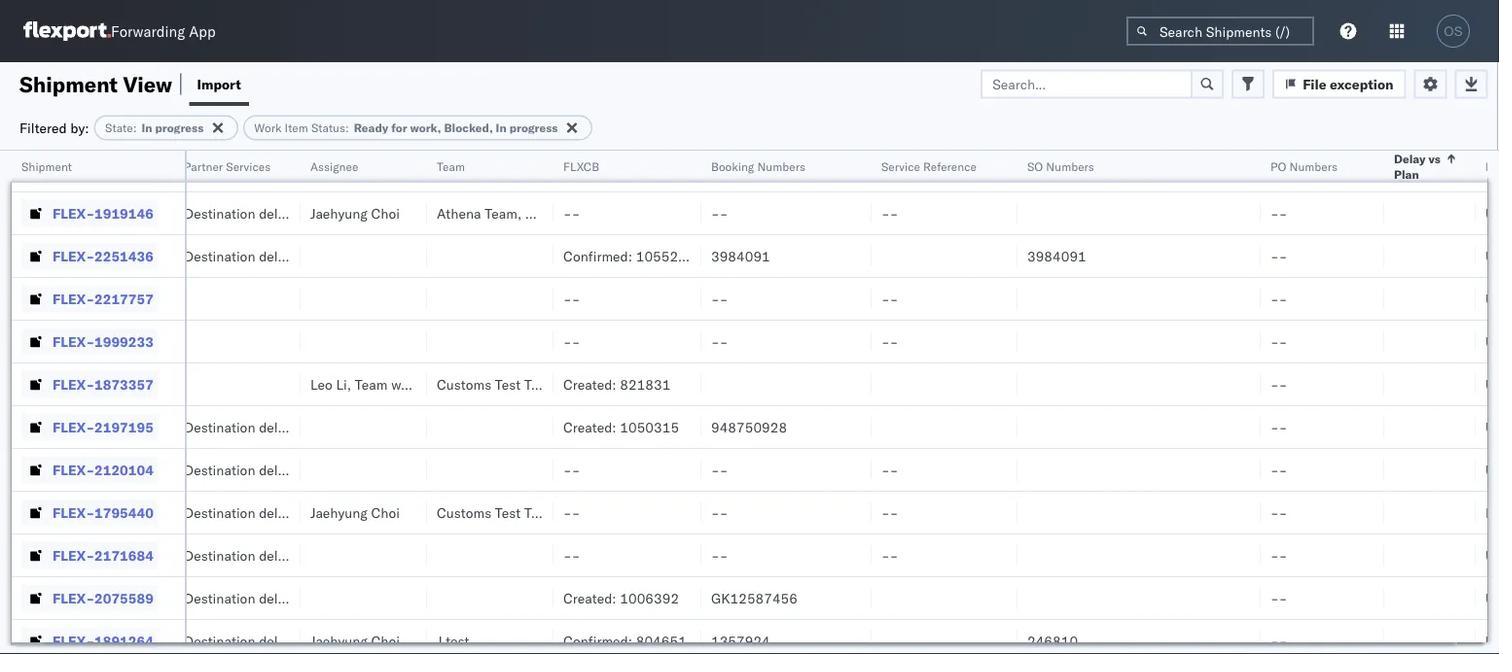 Task type: describe. For each thing, give the bounding box(es) containing it.
import button
[[189, 62, 249, 106]]

5 resize handle column header from the left
[[404, 151, 427, 655]]

tcnu3055126, tcnu8314472
[[57, 418, 256, 435]]

tcnu8314472
[[161, 418, 256, 435]]

flex-2217757 button
[[21, 286, 157, 313]]

5 destination from the top
[[184, 590, 255, 607]]

1055278
[[636, 248, 695, 265]]

exception
[[1330, 75, 1394, 92]]

no
[[1486, 505, 1499, 522]]

5 un from the top
[[1486, 333, 1499, 350]]

2 3984091 from the left
[[1027, 248, 1087, 265]]

1 destination delivery from the top
[[184, 205, 307, 222]]

4 destination from the top
[[184, 547, 255, 564]]

flex-1999233 button
[[21, 328, 157, 356]]

numbers for so numbers
[[1046, 159, 1094, 174]]

shipment for shipment view
[[19, 71, 118, 97]]

8 resize handle column header from the left
[[848, 151, 872, 655]]

948750928
[[711, 419, 787, 436]]

3 destination from the top
[[184, 505, 255, 522]]

1006392
[[620, 590, 679, 607]]

3 destination delivery from the top
[[184, 505, 307, 522]]

vs
[[1429, 151, 1441, 166]]

service reference button
[[872, 155, 998, 174]]

shipment for shipment
[[21, 159, 72, 174]]

confirmed: for confirmed: 1055278
[[563, 248, 633, 265]]

2251436
[[94, 248, 154, 265]]

flex-2163869
[[53, 162, 154, 179]]

os button
[[1431, 9, 1476, 54]]

1 3984091 from the left
[[711, 248, 770, 265]]

os
[[1444, 24, 1463, 38]]

2163869
[[94, 162, 154, 179]]

2171684
[[94, 547, 154, 564]]

5 delivery from the top
[[259, 590, 307, 607]]

numbers for booking numbers
[[757, 159, 806, 174]]

created: 1006392
[[563, 590, 679, 607]]

6 destination from the top
[[184, 633, 255, 650]]

flex- for 1795440
[[53, 505, 94, 522]]

1795440
[[94, 505, 154, 522]]

12 resize handle column header from the left
[[1453, 151, 1476, 655]]

forwarding
[[111, 22, 185, 40]]

821831
[[620, 376, 671, 393]]

flxcb
[[563, 159, 599, 174]]

Search... text field
[[981, 70, 1193, 99]]

lhuu1234562,
[[57, 590, 158, 607]]

1 vertical spatial test
[[446, 633, 469, 650]]

1891264
[[94, 633, 154, 650]]

flex-1873357 button
[[21, 371, 157, 398]]

import
[[197, 75, 241, 92]]

8 un from the top
[[1486, 462, 1499, 479]]

6 destination delivery from the top
[[184, 633, 307, 650]]

1 in from the left
[[142, 121, 152, 135]]

flex- for 2251436
[[53, 248, 94, 265]]

filtered by:
[[19, 119, 89, 136]]

po
[[1271, 159, 1287, 174]]

msmu7042848
[[57, 504, 159, 521]]

for
[[391, 121, 407, 135]]

5 destination delivery from the top
[[184, 590, 307, 607]]

1 resize handle column header from the left
[[24, 151, 48, 655]]

de button
[[1476, 155, 1499, 174]]

gvcu5265864
[[57, 461, 153, 478]]

6 resize handle column header from the left
[[530, 151, 554, 655]]

1 destination from the top
[[184, 205, 255, 222]]

3 delivery from the top
[[259, 505, 307, 522]]

numbers for po numbers
[[1290, 159, 1338, 174]]

1919146
[[94, 205, 154, 222]]

item
[[425, 376, 452, 393]]

j test
[[437, 633, 469, 650]]

0 vertical spatial test
[[455, 376, 479, 393]]

19
[[482, 376, 499, 393]]

flex-2163869 button
[[21, 157, 157, 184]]

flex- for 2075589
[[53, 590, 94, 607]]

2 destination from the top
[[184, 248, 255, 265]]

gk12587456
[[711, 590, 798, 607]]

flex-2075589 button
[[21, 585, 157, 613]]

0 vertical spatial team
[[437, 159, 465, 174]]

flex- for 2217757
[[53, 290, 94, 307]]

state
[[105, 121, 133, 135]]

2 resize handle column header from the left
[[151, 151, 174, 655]]

2 choi from the top
[[371, 505, 400, 522]]

leo
[[310, 376, 333, 393]]

by:
[[70, 119, 89, 136]]

flex- for 2120104
[[53, 462, 94, 479]]

4 un from the top
[[1486, 290, 1499, 307]]

reference
[[923, 159, 977, 174]]

2217757
[[94, 290, 154, 307]]

2 in from the left
[[496, 121, 507, 135]]

10 resize handle column header from the left
[[1238, 151, 1261, 655]]

flex- for 2171684
[[53, 547, 94, 564]]

flex-2197195
[[53, 419, 154, 436]]

shipment view
[[19, 71, 172, 97]]

1050315
[[620, 419, 679, 436]]

work
[[391, 376, 421, 393]]

work item status : ready for work, blocked, in progress
[[254, 121, 558, 135]]

tghu6680920
[[57, 204, 153, 221]]

so numbers
[[1027, 159, 1094, 174]]

container numbers
[[57, 151, 109, 181]]

flex- for 1873357
[[53, 376, 94, 393]]

j
[[437, 633, 442, 650]]

flex-1891264 button
[[21, 628, 157, 655]]

forwarding app link
[[23, 21, 216, 41]]

delay vs plan
[[1394, 151, 1441, 181]]

po numbers
[[1271, 159, 1338, 174]]

created: 1050315
[[563, 419, 679, 436]]

flex-2120104
[[53, 462, 154, 479]]

9 un from the top
[[1486, 547, 1499, 564]]

booking numbers button
[[702, 155, 852, 174]]

services
[[226, 159, 271, 174]]

confirmed: 804651
[[563, 633, 687, 650]]



Task type: locate. For each thing, give the bounding box(es) containing it.
1 vertical spatial choi
[[371, 505, 400, 522]]

flex-1795440 button
[[21, 500, 157, 527]]

container
[[57, 151, 109, 166]]

0 horizontal spatial :
[[133, 121, 137, 135]]

3984091
[[711, 248, 770, 265], [1027, 248, 1087, 265]]

test left 19
[[455, 376, 479, 393]]

246810
[[1027, 633, 1078, 650]]

1 vertical spatial shipment
[[21, 159, 72, 174]]

uacu5368292
[[161, 590, 258, 607]]

flex-2075589
[[53, 590, 154, 607]]

partner
[[184, 159, 223, 174]]

12 flex- from the top
[[53, 633, 94, 650]]

team
[[437, 159, 465, 174], [355, 376, 388, 393]]

confirmed:
[[563, 248, 633, 265], [563, 633, 633, 650]]

confirmed: for confirmed: 804651
[[563, 633, 633, 650]]

in right blocked,
[[496, 121, 507, 135]]

booking numbers
[[711, 159, 806, 174]]

3 flex- from the top
[[53, 248, 94, 265]]

flex-1919146 button
[[21, 200, 157, 227]]

1999233
[[94, 333, 154, 350]]

1 created: from the top
[[563, 376, 617, 393]]

confirmed: left 1055278
[[563, 248, 633, 265]]

partner services
[[184, 159, 271, 174]]

2 vertical spatial created:
[[563, 590, 617, 607]]

flex- inside button
[[53, 290, 94, 307]]

flex-2251436
[[53, 248, 154, 265]]

flex- inside flex-1999233 button
[[53, 333, 94, 350]]

flex-1891264
[[53, 633, 154, 650]]

in right state
[[142, 121, 152, 135]]

4 destination delivery from the top
[[184, 547, 307, 564]]

7 flex- from the top
[[53, 419, 94, 436]]

test right j
[[446, 633, 469, 650]]

app
[[189, 22, 216, 40]]

created: for created: 1006392
[[563, 590, 617, 607]]

plan
[[1394, 167, 1419, 181]]

: left ready
[[345, 121, 349, 135]]

1 flex- from the top
[[53, 162, 94, 179]]

view
[[123, 71, 172, 97]]

2 : from the left
[[345, 121, 349, 135]]

1 delivery from the top
[[259, 205, 307, 222]]

numbers down 'container'
[[57, 167, 106, 181]]

flex-2120104 button
[[21, 457, 157, 484]]

shipment button
[[12, 155, 165, 174]]

flex- inside flex-1919146 button
[[53, 205, 94, 222]]

resize handle column header
[[24, 151, 48, 655], [151, 151, 174, 655], [162, 151, 185, 655], [277, 151, 301, 655], [404, 151, 427, 655], [530, 151, 554, 655], [678, 151, 702, 655], [848, 151, 872, 655], [994, 151, 1018, 655], [1238, 151, 1261, 655], [1361, 151, 1385, 655], [1453, 151, 1476, 655]]

file
[[1303, 75, 1327, 92]]

10 un from the top
[[1486, 590, 1499, 607]]

flex-2251436 button
[[21, 243, 157, 270]]

0 vertical spatial shipment
[[19, 71, 118, 97]]

11 resize handle column header from the left
[[1361, 151, 1385, 655]]

3 un from the top
[[1486, 248, 1499, 265]]

item
[[285, 121, 308, 135]]

1 progress from the left
[[155, 121, 204, 135]]

shipment down filtered
[[21, 159, 72, 174]]

flexport. image
[[23, 21, 111, 41]]

flex-2217757
[[53, 290, 154, 307]]

1 : from the left
[[133, 121, 137, 135]]

blocked,
[[444, 121, 493, 135]]

9 flex- from the top
[[53, 505, 94, 522]]

flex- for 2163869
[[53, 162, 94, 179]]

numbers right booking
[[757, 159, 806, 174]]

confirmed: 1055278
[[563, 248, 695, 265]]

3984091 down so numbers
[[1027, 248, 1087, 265]]

flex-1919146
[[53, 205, 154, 222]]

assignee
[[310, 159, 358, 174]]

created: for created: 821831
[[563, 376, 617, 393]]

2120104
[[94, 462, 154, 479]]

numbers inside booking numbers button
[[757, 159, 806, 174]]

created: up created: 1050315
[[563, 376, 617, 393]]

804651
[[636, 633, 687, 650]]

7 un from the top
[[1486, 419, 1499, 436]]

3 resize handle column header from the left
[[162, 151, 185, 655]]

numbers
[[757, 159, 806, 174], [1046, 159, 1094, 174], [1290, 159, 1338, 174], [57, 167, 106, 181]]

1 jaehyung choi from the top
[[310, 205, 400, 222]]

flex-2197195 button
[[21, 414, 157, 441]]

2075589
[[94, 590, 154, 607]]

0 horizontal spatial 3984091
[[711, 248, 770, 265]]

1 confirmed: from the top
[[563, 248, 633, 265]]

created:
[[563, 376, 617, 393], [563, 419, 617, 436], [563, 590, 617, 607]]

6 delivery from the top
[[259, 633, 307, 650]]

2 jaehyung from the top
[[310, 505, 368, 522]]

0 vertical spatial jaehyung
[[310, 205, 368, 222]]

flex-1873357
[[53, 376, 154, 393]]

li,
[[336, 376, 351, 393]]

2 destination delivery from the top
[[184, 248, 307, 265]]

1 vertical spatial confirmed:
[[563, 633, 633, 650]]

created: down created: 821831
[[563, 419, 617, 436]]

so
[[1027, 159, 1043, 174]]

test
[[455, 376, 479, 393], [446, 633, 469, 650]]

0 horizontal spatial in
[[142, 121, 152, 135]]

1 un from the top
[[1486, 162, 1499, 179]]

11 un from the top
[[1486, 633, 1499, 650]]

numbers right po
[[1290, 159, 1338, 174]]

flex- for 1891264
[[53, 633, 94, 650]]

delay
[[1394, 151, 1426, 166]]

file exception
[[1303, 75, 1394, 92]]

numbers right so
[[1046, 159, 1094, 174]]

-
[[563, 162, 572, 179], [572, 162, 580, 179], [711, 162, 720, 179], [720, 162, 728, 179], [882, 162, 890, 179], [890, 162, 898, 179], [1271, 162, 1279, 179], [1279, 162, 1288, 179], [563, 205, 572, 222], [572, 205, 580, 222], [711, 205, 720, 222], [720, 205, 728, 222], [882, 205, 890, 222], [890, 205, 898, 222], [1271, 205, 1279, 222], [1279, 205, 1288, 222], [1271, 248, 1279, 265], [1279, 248, 1288, 265], [563, 290, 572, 307], [572, 290, 580, 307], [711, 290, 720, 307], [720, 290, 728, 307], [882, 290, 890, 307], [890, 290, 898, 307], [1271, 290, 1279, 307], [1279, 290, 1288, 307], [563, 333, 572, 350], [572, 333, 580, 350], [711, 333, 720, 350], [720, 333, 728, 350], [882, 333, 890, 350], [890, 333, 898, 350], [1271, 333, 1279, 350], [1279, 333, 1288, 350], [1271, 376, 1279, 393], [1279, 376, 1288, 393], [1271, 419, 1279, 436], [1279, 419, 1288, 436], [563, 462, 572, 479], [572, 462, 580, 479], [711, 462, 720, 479], [720, 462, 728, 479], [882, 462, 890, 479], [890, 462, 898, 479], [1271, 462, 1279, 479], [1279, 462, 1288, 479], [563, 505, 572, 522], [572, 505, 580, 522], [711, 505, 720, 522], [720, 505, 728, 522], [882, 505, 890, 522], [890, 505, 898, 522], [1271, 505, 1279, 522], [1279, 505, 1288, 522], [563, 547, 572, 564], [572, 547, 580, 564], [711, 547, 720, 564], [720, 547, 728, 564], [882, 547, 890, 564], [890, 547, 898, 564], [1271, 547, 1279, 564], [1279, 547, 1288, 564], [1271, 590, 1279, 607], [1279, 590, 1288, 607], [1271, 633, 1279, 650], [1279, 633, 1288, 650]]

numbers for container numbers
[[57, 167, 106, 181]]

1 horizontal spatial progress
[[510, 121, 558, 135]]

0 vertical spatial confirmed:
[[563, 248, 633, 265]]

: up "2163869"
[[133, 121, 137, 135]]

flex- inside flex-2163869 button
[[53, 162, 94, 179]]

2 delivery from the top
[[259, 248, 307, 265]]

destination
[[184, 205, 255, 222], [184, 248, 255, 265], [184, 505, 255, 522], [184, 547, 255, 564], [184, 590, 255, 607], [184, 633, 255, 650]]

0 vertical spatial jaehyung choi
[[310, 205, 400, 222]]

5 flex- from the top
[[53, 333, 94, 350]]

state : in progress
[[105, 121, 204, 135]]

11 flex- from the top
[[53, 590, 94, 607]]

delivery
[[259, 205, 307, 222], [259, 248, 307, 265], [259, 505, 307, 522], [259, 547, 307, 564], [259, 590, 307, 607], [259, 633, 307, 650]]

1 vertical spatial created:
[[563, 419, 617, 436]]

0 vertical spatial choi
[[371, 205, 400, 222]]

0 vertical spatial created:
[[563, 376, 617, 393]]

2 flex- from the top
[[53, 205, 94, 222]]

filtered
[[19, 119, 67, 136]]

ready
[[354, 121, 388, 135]]

booking
[[711, 159, 754, 174]]

forwarding app
[[111, 22, 216, 40]]

1873357
[[94, 376, 154, 393]]

1357924
[[711, 633, 770, 650]]

7 resize handle column header from the left
[[678, 151, 702, 655]]

flex-1795440
[[53, 505, 154, 522]]

4 flex- from the top
[[53, 290, 94, 307]]

created: up confirmed: 804651
[[563, 590, 617, 607]]

1 vertical spatial jaehyung choi
[[310, 505, 400, 522]]

10 flex- from the top
[[53, 547, 94, 564]]

3 created: from the top
[[563, 590, 617, 607]]

1 vertical spatial jaehyung
[[310, 505, 368, 522]]

flex-1999233
[[53, 333, 154, 350]]

progress up the partner
[[155, 121, 204, 135]]

--
[[563, 162, 580, 179], [711, 162, 728, 179], [882, 162, 898, 179], [1271, 162, 1288, 179], [563, 205, 580, 222], [711, 205, 728, 222], [882, 205, 898, 222], [1271, 205, 1288, 222], [1271, 248, 1288, 265], [563, 290, 580, 307], [711, 290, 728, 307], [882, 290, 898, 307], [1271, 290, 1288, 307], [563, 333, 580, 350], [711, 333, 728, 350], [882, 333, 898, 350], [1271, 333, 1288, 350], [1271, 376, 1288, 393], [1271, 419, 1288, 436], [563, 462, 580, 479], [711, 462, 728, 479], [882, 462, 898, 479], [1271, 462, 1288, 479], [563, 505, 580, 522], [711, 505, 728, 522], [882, 505, 898, 522], [1271, 505, 1288, 522], [563, 547, 580, 564], [711, 547, 728, 564], [882, 547, 898, 564], [1271, 547, 1288, 564], [1271, 590, 1288, 607], [1271, 633, 1288, 650]]

1 horizontal spatial :
[[345, 121, 349, 135]]

2 un from the top
[[1486, 205, 1499, 222]]

flex- inside flex-2171684 button
[[53, 547, 94, 564]]

0 horizontal spatial team
[[355, 376, 388, 393]]

created: for created: 1050315
[[563, 419, 617, 436]]

Search Shipments (/) text field
[[1127, 17, 1315, 46]]

4 resize handle column header from the left
[[277, 151, 301, 655]]

service reference
[[882, 159, 977, 174]]

2 jaehyung choi from the top
[[310, 505, 400, 522]]

numbers inside container numbers
[[57, 167, 106, 181]]

2197195
[[94, 419, 154, 436]]

8 flex- from the top
[[53, 462, 94, 479]]

team down blocked,
[[437, 159, 465, 174]]

9 resize handle column header from the left
[[994, 151, 1018, 655]]

work
[[254, 121, 282, 135]]

status
[[311, 121, 345, 135]]

work,
[[410, 121, 441, 135]]

team right li,
[[355, 376, 388, 393]]

flex- for 1999233
[[53, 333, 94, 350]]

1 horizontal spatial 3984091
[[1027, 248, 1087, 265]]

4 delivery from the top
[[259, 547, 307, 564]]

6 flex- from the top
[[53, 376, 94, 393]]

flex- inside flex-1891264 'button'
[[53, 633, 94, 650]]

flex- inside flex-2120104 button
[[53, 462, 94, 479]]

flex- inside flex-2197195 button
[[53, 419, 94, 436]]

2 created: from the top
[[563, 419, 617, 436]]

shipment up by:
[[19, 71, 118, 97]]

1 choi from the top
[[371, 205, 400, 222]]

2 confirmed: from the top
[[563, 633, 633, 650]]

jaehyung choi
[[310, 205, 400, 222], [310, 505, 400, 522]]

flex- for 2197195
[[53, 419, 94, 436]]

1 horizontal spatial in
[[496, 121, 507, 135]]

flex- for 1919146
[[53, 205, 94, 222]]

created: 821831
[[563, 376, 671, 393]]

flex- inside flex-1873357 button
[[53, 376, 94, 393]]

service
[[882, 159, 920, 174]]

choi
[[371, 205, 400, 222], [371, 505, 400, 522]]

flex- inside flex-2075589 button
[[53, 590, 94, 607]]

6 un from the top
[[1486, 376, 1499, 393]]

flxcb button
[[554, 155, 682, 174]]

2 progress from the left
[[510, 121, 558, 135]]

delay vs plan button
[[1385, 147, 1457, 182]]

flex- inside flex-1795440 'button'
[[53, 505, 94, 522]]

flex- inside flex-2251436 button
[[53, 248, 94, 265]]

1 jaehyung from the top
[[310, 205, 368, 222]]

confirmed: down created: 1006392
[[563, 633, 633, 650]]

leo li, team work item test 19
[[310, 376, 499, 393]]

shipment inside 'button'
[[21, 159, 72, 174]]

progress right blocked,
[[510, 121, 558, 135]]

1 horizontal spatial team
[[437, 159, 465, 174]]

1 vertical spatial team
[[355, 376, 388, 393]]

3984091 right 1055278
[[711, 248, 770, 265]]

0 horizontal spatial progress
[[155, 121, 204, 135]]

:
[[133, 121, 137, 135], [345, 121, 349, 135]]



Task type: vqa. For each thing, say whether or not it's contained in the screenshot.
you
no



